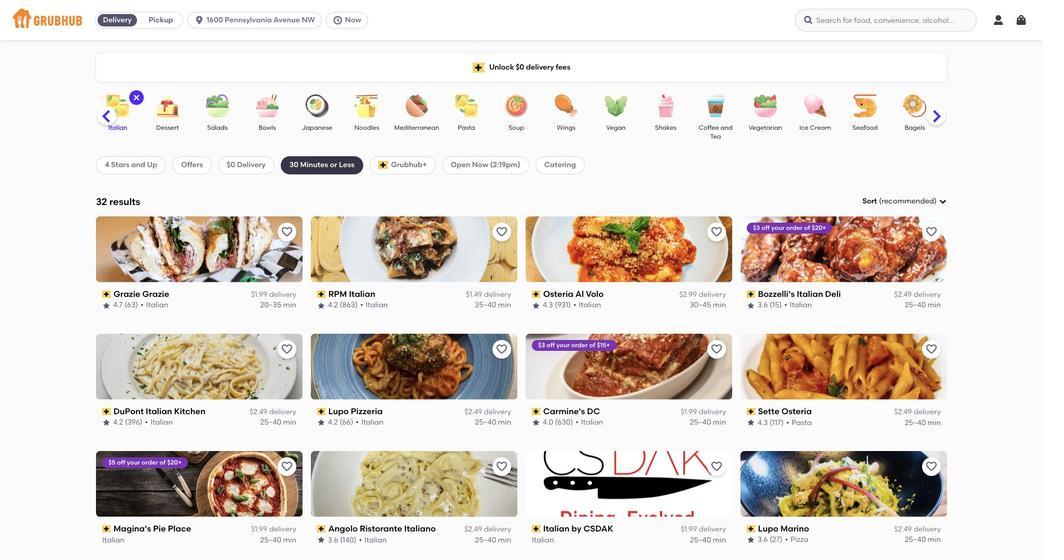 Task type: locate. For each thing, give the bounding box(es) containing it.
• right "(63)"
[[141, 301, 144, 310]]

delivery down bowls
[[237, 161, 266, 169]]

pasta
[[458, 124, 475, 131], [792, 418, 812, 427]]

• italian down pizzeria
[[356, 418, 384, 427]]

$2.49 delivery for bozzelli's italian deli
[[895, 290, 941, 299]]

$1.99 for magina's pie place
[[251, 525, 267, 534]]

grazie
[[114, 289, 140, 299], [142, 289, 169, 299]]

ristorante
[[360, 524, 403, 534]]

2 vertical spatial your
[[127, 459, 140, 466]]

$5
[[109, 459, 116, 466]]

main navigation navigation
[[0, 0, 1044, 41]]

4.3 down "sette"
[[758, 418, 768, 427]]

0 horizontal spatial now
[[345, 16, 362, 24]]

$2.49
[[895, 290, 912, 299], [250, 408, 267, 416], [465, 408, 482, 416], [895, 408, 912, 416], [465, 525, 482, 534], [895, 525, 912, 534]]

2 horizontal spatial of
[[805, 224, 811, 231]]

4.2 down dupont
[[113, 418, 123, 427]]

subscription pass image for sette osteria
[[747, 408, 756, 415]]

• italian for carmine's
[[576, 418, 604, 427]]

1 horizontal spatial osteria
[[782, 406, 812, 416]]

1 grazie from the left
[[114, 289, 140, 299]]

0 horizontal spatial off
[[117, 459, 125, 466]]

1 horizontal spatial delivery
[[237, 161, 266, 169]]

min
[[283, 301, 297, 310], [498, 301, 512, 310], [713, 301, 727, 310], [928, 301, 941, 310], [283, 418, 297, 427], [498, 418, 512, 427], [713, 418, 727, 427], [928, 418, 941, 427], [283, 535, 297, 544], [498, 535, 512, 544], [713, 535, 727, 544], [928, 535, 941, 544]]

• down carmine's dc
[[576, 418, 579, 427]]

grubhub plus flag logo image
[[473, 63, 485, 72], [379, 161, 389, 170]]

italian left deli
[[797, 289, 824, 299]]

$1.99 delivery
[[251, 290, 297, 299], [681, 408, 727, 416], [251, 525, 297, 534], [681, 525, 727, 534]]

star icon image for angolo ristorante italiano
[[317, 536, 326, 544]]

2 horizontal spatial subscription pass image
[[747, 408, 756, 415]]

star icon image for carmine's dc
[[532, 419, 541, 427]]

star icon image left "4.3 (931)"
[[532, 301, 541, 310]]

save this restaurant image for rpm italian
[[496, 226, 508, 238]]

2 vertical spatial order
[[142, 459, 158, 466]]

off for carmine's
[[547, 342, 555, 349]]

(931)
[[555, 301, 571, 310]]

• right (140)
[[359, 535, 362, 544]]

pasta down sette osteria
[[792, 418, 812, 427]]

grubhub+
[[391, 161, 427, 169]]

1 horizontal spatial grubhub plus flag logo image
[[473, 63, 485, 72]]

1 vertical spatial lupo
[[759, 524, 779, 534]]

save this restaurant image
[[281, 226, 293, 238], [496, 226, 508, 238], [281, 343, 293, 356], [926, 343, 938, 356], [496, 460, 508, 473], [711, 460, 723, 473]]

italian down volo
[[579, 301, 601, 310]]

1 vertical spatial grubhub plus flag logo image
[[379, 161, 389, 170]]

lupo up 3.6 (27)
[[759, 524, 779, 534]]

1 vertical spatial off
[[547, 342, 555, 349]]

subscription pass image
[[102, 291, 111, 298], [532, 408, 541, 415], [747, 408, 756, 415]]

$20+ for deli
[[812, 224, 827, 231]]

$1.99
[[251, 290, 267, 299], [681, 408, 697, 416], [251, 525, 267, 534], [681, 525, 697, 534]]

1 horizontal spatial $0
[[516, 63, 525, 72]]

0 horizontal spatial pasta
[[458, 124, 475, 131]]

4.3 left (931)
[[543, 301, 553, 310]]

now right open
[[472, 161, 489, 169]]

delivery for lupo pizzeria
[[484, 408, 512, 416]]

3.6
[[758, 301, 768, 310], [328, 535, 338, 544], [758, 535, 768, 544]]

0 vertical spatial osteria
[[544, 289, 574, 299]]

1 vertical spatial $0
[[227, 161, 235, 169]]

sette osteria
[[759, 406, 812, 416]]

0 horizontal spatial your
[[127, 459, 140, 466]]

• right (863) on the bottom of the page
[[360, 301, 363, 310]]

$3 for bozzelli's italian deli
[[754, 224, 761, 231]]

order for magina's
[[142, 459, 158, 466]]

25–40 min for carmine's dc
[[690, 418, 727, 427]]

1 horizontal spatial subscription pass image
[[532, 408, 541, 415]]

1 vertical spatial osteria
[[782, 406, 812, 416]]

now button
[[326, 12, 372, 29]]

• italian for angolo
[[359, 535, 387, 544]]

1 horizontal spatial 4.3
[[758, 418, 768, 427]]

$2.49 delivery
[[895, 290, 941, 299], [250, 408, 297, 416], [465, 408, 512, 416], [895, 408, 941, 416], [465, 525, 512, 534], [895, 525, 941, 534]]

lupo for lupo marino
[[759, 524, 779, 534]]

0 horizontal spatial $20+
[[167, 459, 182, 466]]

1 horizontal spatial of
[[590, 342, 596, 349]]

save this restaurant image for angolo ristorante italiano
[[496, 460, 508, 473]]

1 horizontal spatial now
[[472, 161, 489, 169]]

of for italian
[[805, 224, 811, 231]]

• right (27)
[[786, 535, 789, 544]]

subscription pass image left grazie grazie at bottom left
[[102, 291, 111, 298]]

italian down italian image
[[108, 124, 127, 131]]

shakes image
[[648, 95, 684, 117]]

3.6 left (27)
[[758, 535, 768, 544]]

None field
[[863, 196, 948, 207]]

pasta down the pasta image
[[458, 124, 475, 131]]

4.2 left (66)
[[328, 418, 338, 427]]

star icon image for bozzelli's italian deli
[[747, 301, 756, 310]]

delivery inside 'button'
[[103, 16, 132, 24]]

0 horizontal spatial delivery
[[103, 16, 132, 24]]

$2.49 for bozzelli's italian deli
[[895, 290, 912, 299]]

$1.99 delivery for grazie grazie
[[251, 290, 297, 299]]

25–40 min for lupo pizzeria
[[475, 418, 512, 427]]

delivery for bozzelli's italian deli
[[914, 290, 941, 299]]

lupo
[[329, 406, 349, 416], [759, 524, 779, 534]]

25–40 min
[[475, 301, 512, 310], [905, 301, 941, 310], [260, 418, 297, 427], [475, 418, 512, 427], [690, 418, 727, 427], [905, 418, 941, 427], [260, 535, 297, 544], [475, 535, 512, 544], [690, 535, 727, 544], [905, 535, 941, 544]]

order
[[787, 224, 803, 231], [572, 342, 588, 349], [142, 459, 158, 466]]

• italian down volo
[[574, 301, 601, 310]]

subscription pass image left angolo
[[317, 525, 326, 533]]

25–40 for italian by csdak
[[690, 535, 712, 544]]

25–40
[[475, 301, 497, 310], [905, 301, 927, 310], [260, 418, 282, 427], [475, 418, 497, 427], [690, 418, 712, 427], [905, 418, 927, 427], [260, 535, 282, 544], [475, 535, 497, 544], [690, 535, 712, 544], [905, 535, 927, 544]]

star icon image left 4.2 (396)
[[102, 419, 111, 427]]

2 horizontal spatial your
[[772, 224, 785, 231]]

delivery for rpm italian
[[484, 290, 512, 299]]

(27)
[[770, 535, 783, 544]]

• italian for grazie
[[141, 301, 168, 310]]

angolo ristorante italiano logo image
[[311, 451, 518, 517]]

0 horizontal spatial osteria
[[544, 289, 574, 299]]

0 horizontal spatial and
[[131, 161, 145, 169]]

grazie grazie logo image
[[96, 216, 303, 282]]

20–35
[[260, 301, 282, 310]]

4.2
[[328, 301, 338, 310], [113, 418, 123, 427], [328, 418, 338, 427]]

osteria al volo logo image
[[526, 216, 733, 282]]

svg image
[[993, 14, 1005, 26], [333, 15, 343, 25], [804, 15, 814, 25]]

japanese
[[302, 124, 332, 131]]

subscription pass image left dupont
[[102, 408, 111, 415]]

0 horizontal spatial grubhub plus flag logo image
[[379, 161, 389, 170]]

1 vertical spatial 4.3
[[758, 418, 768, 427]]

$3 off your order of $15+
[[539, 342, 610, 349]]

0 vertical spatial and
[[721, 124, 733, 131]]

• italian down grazie grazie at bottom left
[[141, 301, 168, 310]]

0 horizontal spatial order
[[142, 459, 158, 466]]

subscription pass image left osteria al volo
[[532, 291, 541, 298]]

25–40 for bozzelli's italian deli
[[905, 301, 927, 310]]

grubhub plus flag logo image left grubhub+
[[379, 161, 389, 170]]

4.7 (63)
[[113, 301, 138, 310]]

bakery image
[[947, 95, 984, 117]]

$0
[[516, 63, 525, 72], [227, 161, 235, 169]]

1 horizontal spatial lupo
[[759, 524, 779, 534]]

0 horizontal spatial lupo
[[329, 406, 349, 416]]

$1.99 delivery for italian by csdak
[[681, 525, 727, 534]]

$2.49 delivery for dupont italian kitchen
[[250, 408, 297, 416]]

lupo pizzeria logo image
[[311, 334, 518, 400]]

italian right dupont
[[146, 406, 172, 416]]

star icon image left 4.7
[[102, 301, 111, 310]]

avenue
[[274, 16, 300, 24]]

1600
[[207, 16, 223, 24]]

• right (66)
[[356, 418, 359, 427]]

)
[[935, 197, 937, 206]]

25–40 min for sette osteria
[[905, 418, 941, 427]]

0 vertical spatial $0
[[516, 63, 525, 72]]

0 vertical spatial 4.3
[[543, 301, 553, 310]]

star icon image for grazie grazie
[[102, 301, 111, 310]]

carmine's
[[544, 406, 585, 416]]

$0 right offers
[[227, 161, 235, 169]]

• italian for osteria
[[574, 301, 601, 310]]

delivery for angolo ristorante italiano
[[484, 525, 512, 534]]

osteria al volo
[[544, 289, 604, 299]]

pennsylvania
[[225, 16, 272, 24]]

csdak
[[584, 524, 614, 534]]

save this restaurant button for lupo pizzeria
[[493, 340, 512, 359]]

2 vertical spatial off
[[117, 459, 125, 466]]

osteria up • pasta on the right of the page
[[782, 406, 812, 416]]

0 vertical spatial now
[[345, 16, 362, 24]]

min for rpm italian
[[498, 301, 512, 310]]

30–45
[[690, 301, 712, 310]]

of for dc
[[590, 342, 596, 349]]

save this restaurant button for lupo marino
[[923, 457, 941, 476]]

3.6 left '(15)'
[[758, 301, 768, 310]]

osteria up "4.3 (931)"
[[544, 289, 574, 299]]

1 vertical spatial pasta
[[792, 418, 812, 427]]

1 vertical spatial of
[[590, 342, 596, 349]]

1 vertical spatial your
[[557, 342, 570, 349]]

grubhub plus flag logo image left unlock
[[473, 63, 485, 72]]

italian down italian by csdak
[[532, 535, 554, 544]]

$2.49 delivery for angolo ristorante italiano
[[465, 525, 512, 534]]

star icon image left 4.0
[[532, 419, 541, 427]]

sette
[[759, 406, 780, 416]]

0 vertical spatial of
[[805, 224, 811, 231]]

0 vertical spatial order
[[787, 224, 803, 231]]

1 horizontal spatial your
[[557, 342, 570, 349]]

subscription pass image left the carmine's at the right bottom of the page
[[532, 408, 541, 415]]

$3
[[754, 224, 761, 231], [539, 342, 546, 349]]

$0 delivery
[[227, 161, 266, 169]]

magina's pie place
[[114, 524, 191, 534]]

$0 right unlock
[[516, 63, 525, 72]]

nw
[[302, 16, 315, 24]]

min for italian by csdak
[[713, 535, 727, 544]]

seafood
[[853, 124, 878, 131]]

coffee
[[699, 124, 720, 131]]

svg image
[[1016, 14, 1028, 26], [194, 15, 205, 25], [132, 93, 141, 102], [939, 197, 948, 206]]

Search for food, convenience, alcohol... search field
[[796, 9, 977, 32]]

0 vertical spatial $3
[[754, 224, 761, 231]]

0 vertical spatial your
[[772, 224, 785, 231]]

cream
[[811, 124, 832, 131]]

$1.99 delivery for magina's pie place
[[251, 525, 297, 534]]

star icon image left 3.6 (140)
[[317, 536, 326, 544]]

star icon image left 4.2 (863)
[[317, 301, 326, 310]]

pie
[[153, 524, 166, 534]]

subscription pass image left "sette"
[[747, 408, 756, 415]]

star icon image left 4.3 (117)
[[747, 419, 756, 427]]

lupo up 4.2 (66)
[[329, 406, 349, 416]]

0 horizontal spatial svg image
[[333, 15, 343, 25]]

subscription pass image for lupo marino
[[747, 525, 756, 533]]

lupo marino logo image
[[741, 451, 948, 517]]

4.2 down rpm
[[328, 301, 338, 310]]

save this restaurant image
[[711, 226, 723, 238], [926, 226, 938, 238], [496, 343, 508, 356], [711, 343, 723, 356], [281, 460, 293, 473], [926, 460, 938, 473]]

your
[[772, 224, 785, 231], [557, 342, 570, 349], [127, 459, 140, 466]]

1 horizontal spatial off
[[547, 342, 555, 349]]

2 horizontal spatial order
[[787, 224, 803, 231]]

1 vertical spatial order
[[572, 342, 588, 349]]

0 horizontal spatial of
[[160, 459, 166, 466]]

sette osteria logo image
[[741, 334, 948, 400]]

delivery for magina's pie place
[[269, 525, 297, 534]]

off for magina's
[[117, 459, 125, 466]]

1 vertical spatial $3
[[539, 342, 546, 349]]

1 horizontal spatial grazie
[[142, 289, 169, 299]]

delivery for sette osteria
[[914, 408, 941, 416]]

• italian down rpm italian
[[360, 301, 388, 310]]

italian
[[108, 124, 127, 131], [349, 289, 376, 299], [797, 289, 824, 299], [146, 301, 168, 310], [366, 301, 388, 310], [579, 301, 601, 310], [790, 301, 812, 310], [146, 406, 172, 416], [151, 418, 173, 427], [362, 418, 384, 427], [581, 418, 604, 427], [544, 524, 570, 534], [102, 535, 124, 544], [365, 535, 387, 544], [532, 535, 554, 544]]

• for lupo pizzeria
[[356, 418, 359, 427]]

2 vertical spatial of
[[160, 459, 166, 466]]

rpm italian logo image
[[311, 216, 518, 282]]

min for carmine's dc
[[713, 418, 727, 427]]

osteria
[[544, 289, 574, 299], [782, 406, 812, 416]]

$1.99 for italian by csdak
[[681, 525, 697, 534]]

4.3 (931)
[[543, 301, 571, 310]]

italian by csdak logo image
[[526, 451, 733, 517]]

now right the nw
[[345, 16, 362, 24]]

subscription pass image left lupo pizzeria
[[317, 408, 326, 415]]

al
[[576, 289, 584, 299]]

1600 pennsylvania avenue nw button
[[188, 12, 326, 29]]

subscription pass image left rpm
[[317, 291, 326, 298]]

1 horizontal spatial $3
[[754, 224, 761, 231]]

1 horizontal spatial and
[[721, 124, 733, 131]]

• italian down bozzelli's italian deli
[[785, 301, 812, 310]]

subscription pass image left by
[[532, 525, 541, 533]]

• down osteria al volo
[[574, 301, 577, 310]]

stars
[[111, 161, 130, 169]]

delivery left pickup
[[103, 16, 132, 24]]

• right (396)
[[145, 418, 148, 427]]

save this restaurant button for italian by csdak
[[708, 457, 727, 476]]

25–40 for lupo pizzeria
[[475, 418, 497, 427]]

0 horizontal spatial subscription pass image
[[102, 291, 111, 298]]

minutes
[[300, 161, 328, 169]]

save this restaurant button for sette osteria
[[923, 340, 941, 359]]

2 horizontal spatial off
[[762, 224, 770, 231]]

• italian down ristorante
[[359, 535, 387, 544]]

star icon image left 3.6 (15)
[[747, 301, 756, 310]]

of
[[805, 224, 811, 231], [590, 342, 596, 349], [160, 459, 166, 466]]

mediterranean image
[[399, 95, 435, 117]]

• italian down dupont italian kitchen
[[145, 418, 173, 427]]

min for magina's pie place
[[283, 535, 297, 544]]

25–40 min for dupont italian kitchen
[[260, 418, 297, 427]]

0 horizontal spatial $0
[[227, 161, 235, 169]]

now
[[345, 16, 362, 24], [472, 161, 489, 169]]

0 vertical spatial grubhub plus flag logo image
[[473, 63, 485, 72]]

italian down magina's
[[102, 535, 124, 544]]

1 horizontal spatial $20+
[[812, 224, 827, 231]]

subscription pass image left the bozzelli's at the bottom of page
[[747, 291, 756, 298]]

italian up (863) on the bottom of the page
[[349, 289, 376, 299]]

4.7
[[113, 301, 123, 310]]

min for lupo marino
[[928, 535, 941, 544]]

• right (117)
[[787, 418, 790, 427]]

1 horizontal spatial pasta
[[792, 418, 812, 427]]

25–40 for magina's pie place
[[260, 535, 282, 544]]

unlock
[[490, 63, 514, 72]]

• italian for lupo
[[356, 418, 384, 427]]

italian down ristorante
[[365, 535, 387, 544]]

0 vertical spatial lupo
[[329, 406, 349, 416]]

• italian down the dc
[[576, 418, 604, 427]]

star icon image left 4.2 (66)
[[317, 419, 326, 427]]

by
[[572, 524, 582, 534]]

soup image
[[499, 95, 535, 117]]

3.6 down angolo
[[328, 535, 338, 544]]

$2.49 for lupo pizzeria
[[465, 408, 482, 416]]

• right '(15)'
[[785, 301, 788, 310]]

$20+
[[812, 224, 827, 231], [167, 459, 182, 466]]

0 horizontal spatial grazie
[[114, 289, 140, 299]]

$2.49 delivery for lupo marino
[[895, 525, 941, 534]]

1 vertical spatial now
[[472, 161, 489, 169]]

and left up
[[131, 161, 145, 169]]

1 vertical spatial delivery
[[237, 161, 266, 169]]

1 horizontal spatial order
[[572, 342, 588, 349]]

subscription pass image for rpm italian
[[317, 291, 326, 298]]

subscription pass image left lupo marino
[[747, 525, 756, 533]]

0 vertical spatial off
[[762, 224, 770, 231]]

• italian for rpm
[[360, 301, 388, 310]]

4.2 (66)
[[328, 418, 354, 427]]

4.2 (863)
[[328, 301, 358, 310]]

and up 'tea'
[[721, 124, 733, 131]]

open
[[451, 161, 471, 169]]

italian down rpm italian
[[366, 301, 388, 310]]

3.6 for bozzelli's italian deli
[[758, 301, 768, 310]]

salads image
[[199, 95, 236, 117]]

star icon image left 3.6 (27)
[[747, 536, 756, 544]]

(863)
[[340, 301, 358, 310]]

0 vertical spatial $20+
[[812, 224, 827, 231]]

marino
[[781, 524, 810, 534]]

your for bozzelli's
[[772, 224, 785, 231]]

0 vertical spatial delivery
[[103, 16, 132, 24]]

order for carmine's
[[572, 342, 588, 349]]

italian down grazie grazie at bottom left
[[146, 301, 168, 310]]

subscription pass image for carmine's dc
[[532, 408, 541, 415]]

$3 for carmine's dc
[[539, 342, 546, 349]]

order for bozzelli's
[[787, 224, 803, 231]]

subscription pass image left magina's
[[102, 525, 111, 533]]

magina's pie place logo image
[[96, 451, 303, 517]]

0 horizontal spatial $3
[[539, 342, 546, 349]]

1 vertical spatial $20+
[[167, 459, 182, 466]]

star icon image
[[102, 301, 111, 310], [317, 301, 326, 310], [532, 301, 541, 310], [747, 301, 756, 310], [102, 419, 111, 427], [317, 419, 326, 427], [532, 419, 541, 427], [747, 419, 756, 427], [317, 536, 326, 544], [747, 536, 756, 544]]

subscription pass image
[[317, 291, 326, 298], [532, 291, 541, 298], [747, 291, 756, 298], [102, 408, 111, 415], [317, 408, 326, 415], [102, 525, 111, 533], [317, 525, 326, 533], [532, 525, 541, 533], [747, 525, 756, 533]]

fees
[[556, 63, 571, 72]]

$20+ for place
[[167, 459, 182, 466]]

pizza
[[791, 535, 809, 544]]

0 horizontal spatial 4.3
[[543, 301, 553, 310]]



Task type: describe. For each thing, give the bounding box(es) containing it.
min for bozzelli's italian deli
[[928, 301, 941, 310]]

25–40 for sette osteria
[[905, 418, 927, 427]]

recommended
[[882, 197, 935, 206]]

subscription pass image for grazie grazie
[[102, 291, 111, 298]]

dessert image
[[150, 95, 186, 117]]

• pizza
[[786, 535, 809, 544]]

lupo for lupo pizzeria
[[329, 406, 349, 416]]

rpm italian
[[329, 289, 376, 299]]

angolo ristorante italiano
[[329, 524, 436, 534]]

25–40 min for lupo marino
[[905, 535, 941, 544]]

deli
[[826, 289, 841, 299]]

italian down pizzeria
[[362, 418, 384, 427]]

30 minutes or less
[[290, 161, 355, 169]]

less
[[339, 161, 355, 169]]

coffee and tea image
[[698, 95, 734, 117]]

carmine's dc logo image
[[526, 334, 733, 400]]

grubhub plus flag logo image for grubhub+
[[379, 161, 389, 170]]

mediterranean
[[395, 124, 439, 131]]

2 grazie from the left
[[142, 289, 169, 299]]

4.0 (630)
[[543, 418, 573, 427]]

sort ( recommended )
[[863, 197, 937, 206]]

pickup
[[149, 16, 173, 24]]

now inside now button
[[345, 16, 362, 24]]

italian down the dc
[[581, 418, 604, 427]]

25–40 min for italian by csdak
[[690, 535, 727, 544]]

min for sette osteria
[[928, 418, 941, 427]]

bagels
[[905, 124, 926, 131]]

25–40 min for magina's pie place
[[260, 535, 297, 544]]

delivery button
[[96, 12, 139, 29]]

dc
[[587, 406, 600, 416]]

svg image inside now button
[[333, 15, 343, 25]]

save this restaurant button for angolo ristorante italiano
[[493, 457, 512, 476]]

shakes
[[656, 124, 677, 131]]

(2:19pm)
[[490, 161, 521, 169]]

(117)
[[770, 418, 784, 427]]

dupont italian kitchen
[[114, 406, 206, 416]]

$1.49 delivery
[[466, 290, 512, 299]]

subscription pass image for lupo pizzeria
[[317, 408, 326, 415]]

delivery for lupo marino
[[914, 525, 941, 534]]

$2.49 delivery for lupo pizzeria
[[465, 408, 512, 416]]

subscription pass image for magina's pie place
[[102, 525, 111, 533]]

$2.49 delivery for sette osteria
[[895, 408, 941, 416]]

ice cream image
[[798, 95, 834, 117]]

lupo marino
[[759, 524, 810, 534]]

of for pie
[[160, 459, 166, 466]]

3.6 (27)
[[758, 535, 783, 544]]

place
[[168, 524, 191, 534]]

4
[[105, 161, 109, 169]]

$3 off your order of $20+
[[754, 224, 827, 231]]

30
[[290, 161, 299, 169]]

$2.49 for lupo marino
[[895, 525, 912, 534]]

or
[[330, 161, 338, 169]]

dupont
[[114, 406, 144, 416]]

(
[[880, 197, 882, 206]]

save this restaurant image for italian by csdak
[[711, 460, 723, 473]]

0 vertical spatial pasta
[[458, 124, 475, 131]]

2 horizontal spatial svg image
[[993, 14, 1005, 26]]

(15)
[[770, 301, 782, 310]]

pizzeria
[[351, 406, 383, 416]]

bowls image
[[249, 95, 286, 117]]

3.6 for lupo marino
[[758, 535, 768, 544]]

star icon image for sette osteria
[[747, 419, 756, 427]]

$2.99
[[680, 290, 697, 299]]

delivery for dupont italian kitchen
[[269, 408, 297, 416]]

italian down bozzelli's italian deli
[[790, 301, 812, 310]]

1600 pennsylvania avenue nw
[[207, 16, 315, 24]]

noodles
[[355, 124, 380, 131]]

min for grazie grazie
[[283, 301, 297, 310]]

• for dupont italian kitchen
[[145, 418, 148, 427]]

wings image
[[548, 95, 585, 117]]

soup
[[509, 124, 524, 131]]

$2.49 for dupont italian kitchen
[[250, 408, 267, 416]]

min for dupont italian kitchen
[[283, 418, 297, 427]]

$2.99 delivery
[[680, 290, 727, 299]]

(63)
[[125, 301, 138, 310]]

32
[[96, 196, 107, 208]]

$1.99 for grazie grazie
[[251, 290, 267, 299]]

25–40 for lupo marino
[[905, 535, 927, 544]]

1 horizontal spatial svg image
[[804, 15, 814, 25]]

grazie grazie
[[114, 289, 169, 299]]

$2.49 for angolo ristorante italiano
[[465, 525, 482, 534]]

bagels image
[[897, 95, 934, 117]]

min for lupo pizzeria
[[498, 418, 512, 427]]

dupont italian kitchen logo image
[[96, 334, 303, 400]]

• for osteria al volo
[[574, 301, 577, 310]]

bowls
[[259, 124, 276, 131]]

pasta image
[[449, 95, 485, 117]]

volo
[[586, 289, 604, 299]]

bozzelli's
[[759, 289, 795, 299]]

rpm
[[329, 289, 347, 299]]

25–40 min for angolo ristorante italiano
[[475, 535, 512, 544]]

min for angolo ristorante italiano
[[498, 535, 512, 544]]

bozzelli's italian deli
[[759, 289, 841, 299]]

none field containing sort
[[863, 196, 948, 207]]

japanese image
[[299, 95, 335, 117]]

delivery for grazie grazie
[[269, 290, 297, 299]]

save this restaurant button for osteria al volo
[[708, 223, 727, 241]]

$1.49
[[466, 290, 482, 299]]

4 stars and up
[[105, 161, 157, 169]]

4.3 for osteria al volo
[[543, 301, 553, 310]]

italian left by
[[544, 524, 570, 534]]

32 results
[[96, 196, 140, 208]]

25–40 min for bozzelli's italian deli
[[905, 301, 941, 310]]

vegan
[[607, 124, 626, 131]]

sort
[[863, 197, 878, 206]]

(66)
[[340, 418, 354, 427]]

your for magina's
[[127, 459, 140, 466]]

(396)
[[125, 418, 143, 427]]

italiano
[[405, 524, 436, 534]]

italian down dupont italian kitchen
[[151, 418, 173, 427]]

dessert
[[156, 124, 179, 131]]

ice
[[800, 124, 809, 131]]

star icon image for lupo pizzeria
[[317, 419, 326, 427]]

• for carmine's dc
[[576, 418, 579, 427]]

unlock $0 delivery fees
[[490, 63, 571, 72]]

$5 off your order of $20+
[[109, 459, 182, 466]]

italian by csdak
[[544, 524, 614, 534]]

• pasta
[[787, 418, 812, 427]]

save this restaurant image for grazie grazie
[[281, 226, 293, 238]]

lupo pizzeria
[[329, 406, 383, 416]]

star icon image for dupont italian kitchen
[[102, 419, 111, 427]]

open now (2:19pm)
[[451, 161, 521, 169]]

3.6 for angolo ristorante italiano
[[328, 535, 338, 544]]

svg image inside 1600 pennsylvania avenue nw button
[[194, 15, 205, 25]]

off for bozzelli's
[[762, 224, 770, 231]]

salads
[[207, 124, 228, 131]]

subscription pass image for angolo ristorante italiano
[[317, 525, 326, 533]]

seafood image
[[847, 95, 884, 117]]

4.3 (117)
[[758, 418, 784, 427]]

noodles image
[[349, 95, 385, 117]]

star icon image for lupo marino
[[747, 536, 756, 544]]

• italian for bozzelli's
[[785, 301, 812, 310]]

25–40 min for rpm italian
[[475, 301, 512, 310]]

$1.99 for carmine's dc
[[681, 408, 697, 416]]

carmine's dc
[[544, 406, 600, 416]]

save this restaurant button for grazie grazie
[[278, 223, 297, 241]]

subscription pass image for osteria al volo
[[532, 291, 541, 298]]

25–40 for rpm italian
[[475, 301, 497, 310]]

4.3 for sette osteria
[[758, 418, 768, 427]]

star icon image for rpm italian
[[317, 301, 326, 310]]

vegetarian
[[749, 124, 783, 131]]

offers
[[181, 161, 203, 169]]

delivery for italian by csdak
[[699, 525, 727, 534]]

4.0
[[543, 418, 554, 427]]

1 vertical spatial and
[[131, 161, 145, 169]]

(630)
[[555, 418, 573, 427]]

bozzelli's italian deli logo image
[[741, 216, 948, 282]]

• italian for dupont
[[145, 418, 173, 427]]

italian image
[[100, 95, 136, 117]]

up
[[147, 161, 157, 169]]

save this restaurant button for rpm italian
[[493, 223, 512, 241]]

your for carmine's
[[557, 342, 570, 349]]

3.6 (140)
[[328, 535, 357, 544]]

vegan image
[[598, 95, 635, 117]]

coffee and tea
[[699, 124, 733, 140]]

pickup button
[[139, 12, 183, 29]]

and inside the coffee and tea
[[721, 124, 733, 131]]

4.2 for dupont italian kitchen
[[113, 418, 123, 427]]

subscription pass image for italian by csdak
[[532, 525, 541, 533]]

grubhub plus flag logo image for unlock $0 delivery fees
[[473, 63, 485, 72]]

star icon image for osteria al volo
[[532, 301, 541, 310]]

4.2 for rpm italian
[[328, 301, 338, 310]]

4.2 for lupo pizzeria
[[328, 418, 338, 427]]

tea
[[711, 133, 722, 140]]

magina's
[[114, 524, 151, 534]]

$15+
[[597, 342, 610, 349]]

delivery for carmine's dc
[[699, 408, 727, 416]]

angolo
[[329, 524, 358, 534]]

vegetarian image
[[748, 95, 784, 117]]

subscription pass image for dupont italian kitchen
[[102, 408, 111, 415]]



Task type: vqa. For each thing, say whether or not it's contained in the screenshot.
"Free"
no



